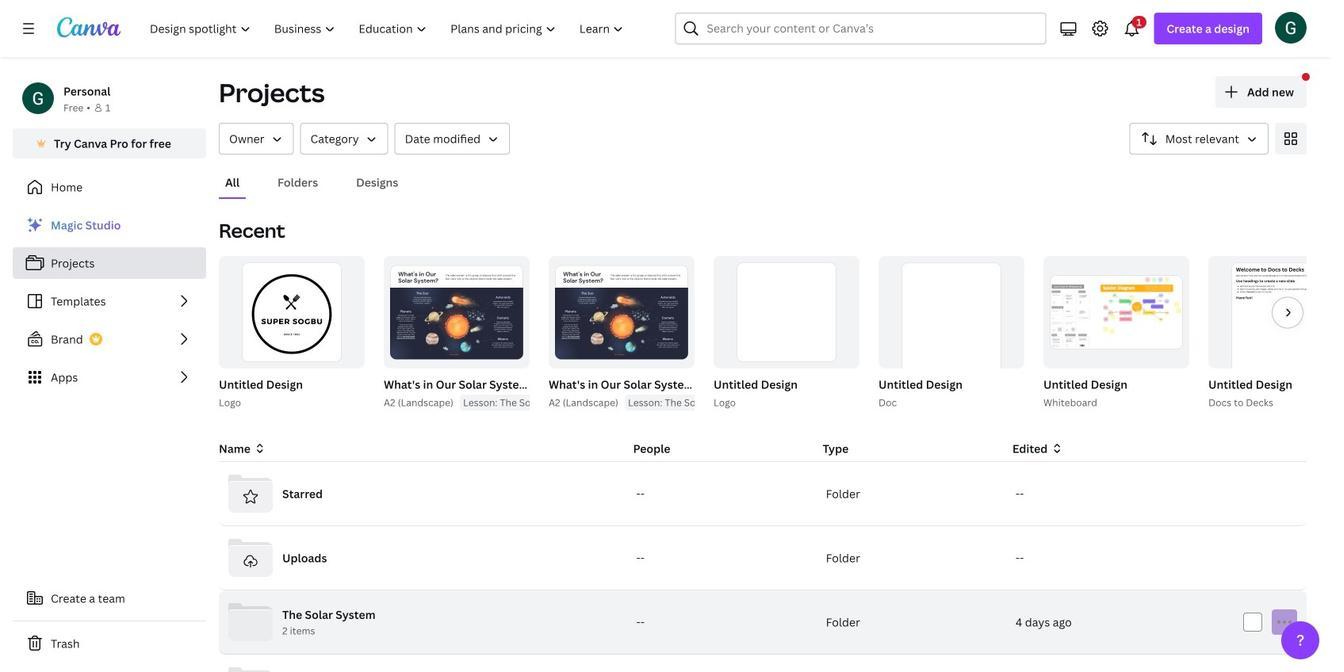 Task type: vqa. For each thing, say whether or not it's contained in the screenshot.
2nd group from the right
yes



Task type: locate. For each thing, give the bounding box(es) containing it.
11 group from the left
[[1040, 256, 1189, 411]]

Category button
[[300, 123, 388, 155]]

Date modified button
[[395, 123, 510, 155]]

4 group from the left
[[384, 256, 530, 369]]

14 group from the left
[[1208, 256, 1332, 404]]

6 group from the left
[[549, 256, 695, 369]]

list
[[13, 209, 206, 393]]

group
[[216, 256, 365, 411], [219, 256, 365, 369], [381, 256, 586, 411], [384, 256, 530, 369], [546, 256, 751, 411], [549, 256, 695, 369], [710, 256, 860, 411], [714, 256, 860, 369], [875, 256, 1025, 411], [879, 256, 1025, 404], [1040, 256, 1189, 411], [1044, 256, 1189, 369], [1205, 256, 1332, 411], [1208, 256, 1332, 404]]

greg robinson image
[[1275, 12, 1307, 43]]

None search field
[[675, 13, 1046, 44]]

Sort by button
[[1130, 123, 1269, 155]]

top level navigation element
[[140, 13, 637, 44]]

12 group from the left
[[1044, 256, 1189, 369]]

10 group from the left
[[879, 256, 1025, 404]]



Task type: describe. For each thing, give the bounding box(es) containing it.
8 group from the left
[[714, 256, 860, 369]]

2 group from the left
[[219, 256, 365, 369]]

7 group from the left
[[710, 256, 860, 411]]

Search search field
[[707, 13, 1014, 44]]

1 group from the left
[[216, 256, 365, 411]]

13 group from the left
[[1205, 256, 1332, 411]]

9 group from the left
[[875, 256, 1025, 411]]

5 group from the left
[[546, 256, 751, 411]]

Owner button
[[219, 123, 294, 155]]

3 group from the left
[[381, 256, 586, 411]]



